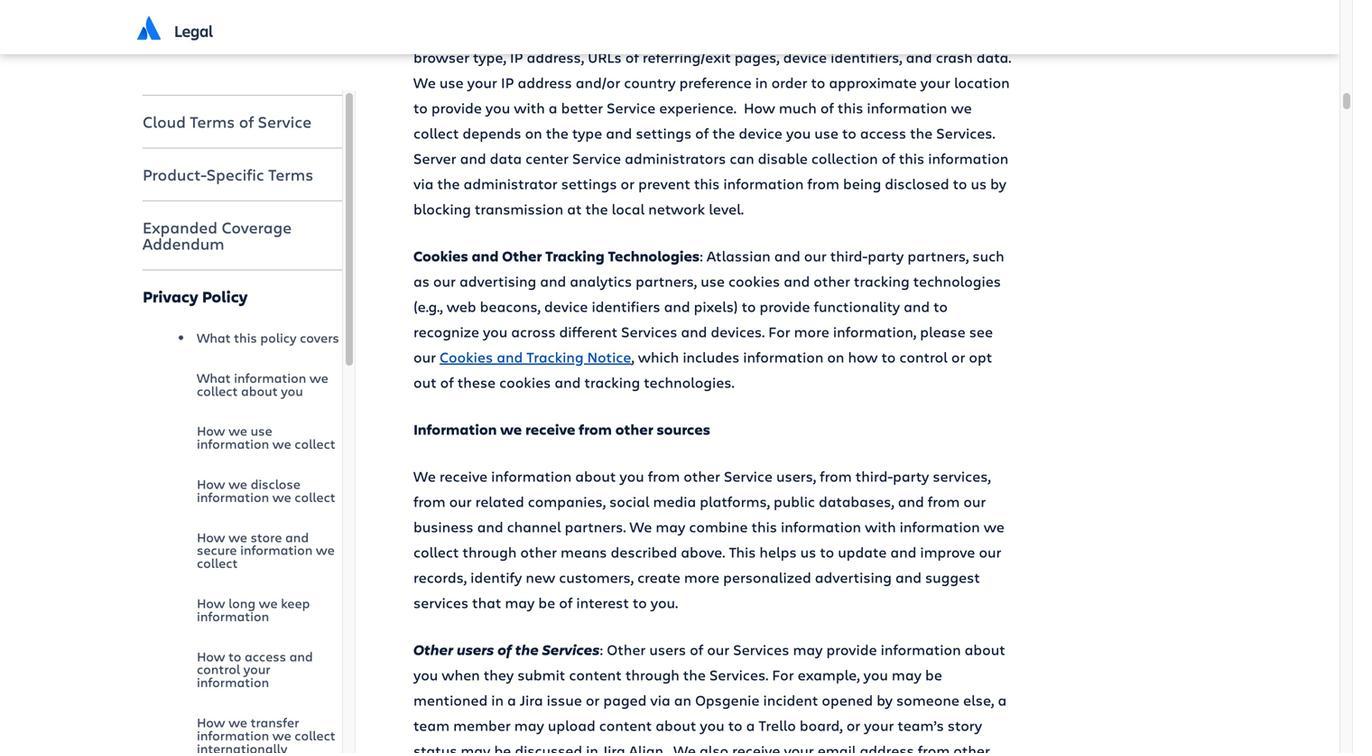 Task type: vqa. For each thing, say whether or not it's contained in the screenshot.
Of inside , which includes information on how to control or opt out of these cookies and tracking technologies.
yes



Task type: locate. For each thing, give the bounding box(es) containing it.
1 horizontal spatial be
[[539, 593, 556, 613]]

1 vertical spatial through
[[626, 665, 680, 685]]

partners,
[[908, 246, 970, 266], [636, 272, 697, 291]]

we inside how long we keep information
[[259, 594, 278, 612]]

1 horizontal spatial this
[[752, 517, 778, 537]]

what down what this policy covers
[[197, 369, 231, 387]]

and right access
[[290, 647, 313, 665]]

in down they
[[492, 691, 504, 710]]

more
[[794, 322, 830, 342], [685, 568, 720, 587]]

may down new
[[505, 593, 535, 613]]

0 vertical spatial or
[[952, 347, 966, 367]]

information inside : other users of our services may provide information about you when they submit content through the services. for example, you may be mentioned in a jira issue or paged via an opsgenie incident opened by someone else, a team member may upload content about you to a trello board, or your team's story status may be discussed in jira align.  we also receive your email address from o
[[881, 640, 962, 660]]

1 vertical spatial your
[[865, 716, 895, 735]]

1 vertical spatial tracking
[[527, 347, 584, 367]]

how long we keep information link
[[197, 583, 342, 637]]

analytics
[[570, 272, 632, 291]]

information up the keep
[[240, 541, 313, 559]]

how up the internationally
[[197, 714, 225, 731]]

someone
[[897, 691, 960, 710]]

0 horizontal spatial your
[[244, 660, 271, 678]]

how inside how we transfer information we collect internationally
[[197, 714, 225, 731]]

cookies down atlassian
[[729, 272, 781, 291]]

of
[[239, 111, 254, 132], [440, 373, 454, 392], [559, 593, 573, 613], [498, 640, 512, 660], [690, 640, 704, 660]]

what for what information we collect about you
[[197, 369, 231, 387]]

cookies for cookies and tracking notice
[[440, 347, 493, 367]]

1 horizontal spatial use
[[701, 272, 725, 291]]

please
[[921, 322, 966, 342]]

upload
[[548, 716, 596, 735]]

collect inside how we store and secure information we collect
[[197, 554, 238, 572]]

1 horizontal spatial provide
[[827, 640, 878, 660]]

how for how we transfer information we collect internationally
[[197, 714, 225, 731]]

third- inside : atlassian and our third-party partners, such as our advertising and analytics partners, use cookies and other tracking technologies (e.g., web beacons, device identifiers and pixels) to provide functionality and to recognize you across different services and devices. for more information, please see our
[[831, 246, 868, 266]]

device
[[545, 297, 588, 316]]

1 vertical spatial use
[[251, 422, 272, 440]]

or
[[952, 347, 966, 367], [586, 691, 600, 710], [847, 716, 861, 735]]

means
[[561, 543, 607, 562]]

what information we collect about you link
[[197, 358, 342, 411]]

how we transfer information we collect internationally link
[[197, 703, 342, 753]]

1 vertical spatial or
[[586, 691, 600, 710]]

what information we collect about you
[[197, 369, 329, 400]]

your inside the how to access and control your information
[[244, 660, 271, 678]]

1 users from the left
[[457, 640, 494, 660]]

what inside what information we collect about you
[[197, 369, 231, 387]]

1 vertical spatial in
[[586, 741, 599, 753]]

2 vertical spatial receive
[[733, 741, 781, 753]]

0 vertical spatial receive
[[526, 420, 576, 439]]

or left opt
[[952, 347, 966, 367]]

1 what from the top
[[197, 329, 231, 346]]

0 horizontal spatial control
[[197, 660, 240, 678]]

1 vertical spatial partners,
[[636, 272, 697, 291]]

1 vertical spatial cookies
[[440, 347, 493, 367]]

privacy
[[143, 286, 198, 307]]

product-
[[143, 164, 207, 185]]

how inside the how to access and control your information
[[197, 647, 225, 665]]

this inside we receive information about you from other service users, from third-party services, from our related companies, social media platforms, public databases, and from our business and channel partners. we may combine this information with information we collect through other means described above. this helps us to update and improve our records, identify new customers, create more personalized advertising and suggest services that may be of interest to you.
[[752, 517, 778, 537]]

1 horizontal spatial receive
[[526, 420, 576, 439]]

of inside , which includes information on how to control or opt out of these cookies and tracking technologies.
[[440, 373, 454, 392]]

about inside we receive information about you from other service users, from third-party services, from our related companies, social media platforms, public databases, and from our business and channel partners. we may combine this information with information we collect through other means described above. this helps us to update and improve our records, identify new customers, create more personalized advertising and suggest services that may be of interest to you.
[[576, 467, 616, 486]]

we down how to access and control your information link
[[273, 727, 291, 744]]

suggest
[[926, 568, 981, 587]]

1 vertical spatial :
[[600, 640, 604, 660]]

cookies
[[414, 246, 469, 266], [440, 347, 493, 367]]

how inside how long we keep information
[[197, 594, 225, 612]]

improve
[[921, 543, 976, 562]]

receive
[[526, 420, 576, 439], [440, 467, 488, 486], [733, 741, 781, 753]]

0 vertical spatial provide
[[760, 297, 811, 316]]

cloud
[[143, 111, 186, 132]]

third- up functionality
[[831, 246, 868, 266]]

about up companies,
[[576, 467, 616, 486]]

of up an
[[690, 640, 704, 660]]

use inside how we use information we collect
[[251, 422, 272, 440]]

customers,
[[559, 568, 634, 587]]

0 horizontal spatial receive
[[440, 467, 488, 486]]

how to access and control your information link
[[197, 637, 342, 703]]

1 horizontal spatial advertising
[[815, 568, 892, 587]]

0 horizontal spatial the
[[515, 640, 539, 660]]

create
[[638, 568, 681, 587]]

1 vertical spatial advertising
[[815, 568, 892, 587]]

other
[[814, 272, 851, 291], [616, 420, 654, 439], [684, 467, 721, 486], [521, 543, 557, 562]]

from down team's
[[918, 741, 950, 753]]

and left suggest
[[896, 568, 922, 587]]

how for how we store and secure information we collect
[[197, 528, 225, 546]]

how we disclose information we collect
[[197, 475, 336, 506]]

0 vertical spatial tracking
[[854, 272, 910, 291]]

3 how from the top
[[197, 528, 225, 546]]

0 vertical spatial partners,
[[908, 246, 970, 266]]

information inside how we use information we collect
[[197, 435, 269, 453]]

terms down the service
[[268, 164, 314, 185]]

control left access
[[197, 660, 240, 678]]

0 vertical spatial more
[[794, 322, 830, 342]]

how left long
[[197, 594, 225, 612]]

0 vertical spatial use
[[701, 272, 725, 291]]

0 vertical spatial third-
[[831, 246, 868, 266]]

0 vertical spatial your
[[244, 660, 271, 678]]

cookies inside , which includes information on how to control or opt out of these cookies and tracking technologies.
[[500, 373, 551, 392]]

in
[[492, 691, 504, 710], [586, 741, 599, 753]]

1 vertical spatial more
[[685, 568, 720, 587]]

1 horizontal spatial terms
[[268, 164, 314, 185]]

content up jira
[[600, 716, 652, 735]]

cookies up as
[[414, 246, 469, 266]]

1 horizontal spatial or
[[847, 716, 861, 735]]

functionality
[[814, 297, 901, 316]]

provide up example,
[[827, 640, 878, 660]]

collect inside how we use information we collect
[[295, 435, 336, 453]]

we inside what information we collect about you
[[310, 369, 329, 387]]

your up address
[[865, 716, 895, 735]]

we right store
[[316, 541, 335, 559]]

devices.
[[711, 322, 765, 342]]

1 vertical spatial receive
[[440, 467, 488, 486]]

0 horizontal spatial provide
[[760, 297, 811, 316]]

as
[[414, 272, 430, 291]]

more right for
[[794, 322, 830, 342]]

collect up how we store and secure information we collect 'link'
[[295, 488, 336, 506]]

1 vertical spatial third-
[[856, 467, 893, 486]]

information inside how we store and secure information we collect
[[240, 541, 313, 559]]

0 horizontal spatial more
[[685, 568, 720, 587]]

we up store
[[273, 488, 291, 506]]

2 horizontal spatial or
[[952, 347, 966, 367]]

0 horizontal spatial this
[[234, 329, 257, 346]]

2 horizontal spatial services
[[734, 640, 790, 660]]

advertising up beacons,
[[460, 272, 537, 291]]

1 vertical spatial party
[[893, 467, 930, 486]]

more inside : atlassian and our third-party partners, such as our advertising and analytics partners, use cookies and other tracking technologies (e.g., web beacons, device identifiers and pixels) to provide functionality and to recognize you across different services and devices. for more information, please see our
[[794, 322, 830, 342]]

2 what from the top
[[197, 369, 231, 387]]

0 horizontal spatial cookies
[[500, 373, 551, 392]]

your
[[244, 660, 271, 678], [865, 716, 895, 735], [784, 741, 814, 753]]

0 vertical spatial terms
[[190, 111, 235, 132]]

2 horizontal spatial receive
[[733, 741, 781, 753]]

0 vertical spatial control
[[900, 347, 948, 367]]

receive inside we receive information about you from other service users, from third-party services, from our related companies, social media platforms, public databases, and from our business and channel partners. we may combine this information with information we collect through other means described above. this helps us to update and improve our records, identify new customers, create more personalized advertising and suggest services that may be of interest to you.
[[440, 467, 488, 486]]

business
[[414, 517, 474, 537]]

2 horizontal spatial other
[[607, 640, 646, 660]]

or down the opened
[[847, 716, 861, 735]]

and inside , which includes information on how to control or opt out of these cookies and tracking technologies.
[[555, 373, 581, 392]]

this left policy
[[234, 329, 257, 346]]

addendum
[[143, 233, 225, 254]]

control inside the how to access and control your information
[[197, 660, 240, 678]]

you up how we use information we collect link
[[281, 382, 303, 400]]

notice
[[588, 347, 632, 367]]

we down covers
[[310, 369, 329, 387]]

how inside how we use information we collect
[[197, 422, 225, 440]]

how inside how we disclose information we collect
[[197, 475, 225, 493]]

cookies up these
[[440, 347, 493, 367]]

your up transfer
[[244, 660, 271, 678]]

you up also
[[700, 716, 725, 735]]

other up paged
[[607, 640, 646, 660]]

1 how from the top
[[197, 422, 225, 440]]

0 horizontal spatial tracking
[[585, 373, 641, 392]]

users up when
[[457, 640, 494, 660]]

2 vertical spatial or
[[847, 716, 861, 735]]

we up disclose
[[273, 435, 291, 453]]

4 how from the top
[[197, 594, 225, 612]]

,
[[632, 347, 635, 367]]

0 vertical spatial cookies
[[729, 272, 781, 291]]

information we receive from other sources
[[414, 420, 711, 439]]

0 vertical spatial advertising
[[460, 272, 537, 291]]

0 horizontal spatial a
[[508, 691, 516, 710]]

when
[[442, 665, 480, 685]]

about up else, a
[[965, 640, 1006, 660]]

0 horizontal spatial through
[[463, 543, 517, 562]]

through up the identify
[[463, 543, 517, 562]]

tracking down notice
[[585, 373, 641, 392]]

service users,
[[724, 467, 817, 486]]

information up how we disclose information we collect
[[197, 435, 269, 453]]

: down interest
[[600, 640, 604, 660]]

1 horizontal spatial control
[[900, 347, 948, 367]]

may down "member"
[[461, 741, 491, 753]]

product-specific terms
[[143, 164, 314, 185]]

party inside : atlassian and our third-party partners, such as our advertising and analytics partners, use cookies and other tracking technologies (e.g., web beacons, device identifiers and pixels) to provide functionality and to recognize you across different services and devices. for more information, please see our
[[868, 246, 904, 266]]

1 vertical spatial this
[[752, 517, 778, 537]]

team
[[414, 716, 450, 735]]

and right store
[[285, 528, 309, 546]]

0 horizontal spatial users
[[457, 640, 494, 660]]

and right databases,
[[898, 492, 925, 511]]

1 horizontal spatial services
[[622, 322, 678, 342]]

cloud terms of service
[[143, 111, 312, 132]]

1 horizontal spatial in
[[586, 741, 599, 753]]

how we use information we collect link
[[197, 411, 342, 464]]

collect right the internationally
[[295, 727, 336, 744]]

0 vertical spatial through
[[463, 543, 517, 562]]

1 vertical spatial tracking
[[585, 373, 641, 392]]

tracking up functionality
[[854, 272, 910, 291]]

tracking down across
[[527, 347, 584, 367]]

how we store and secure information we collect link
[[197, 517, 342, 583]]

other up when
[[414, 640, 453, 660]]

services up which
[[622, 322, 678, 342]]

use up pixels) on the right top of the page
[[701, 272, 725, 291]]

collect up records,
[[414, 543, 459, 562]]

:
[[700, 246, 704, 266], [600, 640, 604, 660]]

1 horizontal spatial partners,
[[908, 246, 970, 266]]

you inside what information we collect about you
[[281, 382, 303, 400]]

policy
[[260, 329, 297, 346]]

0 horizontal spatial advertising
[[460, 272, 537, 291]]

0 horizontal spatial :
[[600, 640, 604, 660]]

of inside we receive information about you from other service users, from third-party services, from our related companies, social media platforms, public databases, and from our business and channel partners. we may combine this information with information we collect through other means described above. this helps us to update and improve our records, identify new customers, create more personalized advertising and suggest services that may be of interest to you.
[[559, 593, 573, 613]]

from inside : other users of our services may provide information about you when they submit content through the services. for example, you may be mentioned in a jira issue or paged via an opsgenie incident opened by someone else, a team member may upload content about you to a trello board, or your team's story status may be discussed in jira align.  we also receive your email address from o
[[918, 741, 950, 753]]

services
[[622, 322, 678, 342], [542, 640, 600, 660], [734, 640, 790, 660]]

services
[[414, 593, 469, 613]]

third-
[[831, 246, 868, 266], [856, 467, 893, 486]]

how inside how we store and secure information we collect
[[197, 528, 225, 546]]

third- inside we receive information about you from other service users, from third-party services, from our related companies, social media platforms, public databases, and from our business and channel partners. we may combine this information with information we collect through other means described above. this helps us to update and improve our records, identify new customers, create more personalized advertising and suggest services that may be of interest to you.
[[856, 467, 893, 486]]

party up functionality
[[868, 246, 904, 266]]

collect up how we use information we collect
[[197, 382, 238, 400]]

1 vertical spatial control
[[197, 660, 240, 678]]

1 horizontal spatial other
[[502, 246, 542, 266]]

about up how we use information we collect
[[241, 382, 278, 400]]

cookies
[[729, 272, 781, 291], [500, 373, 551, 392]]

to
[[742, 297, 756, 316], [934, 297, 948, 316], [882, 347, 896, 367], [820, 543, 835, 562], [633, 593, 647, 613], [229, 647, 241, 665], [729, 716, 743, 735]]

sources
[[657, 420, 711, 439]]

trello
[[759, 716, 797, 735]]

provide inside : atlassian and our third-party partners, such as our advertising and analytics partners, use cookies and other tracking technologies (e.g., web beacons, device identifiers and pixels) to provide functionality and to recognize you across different services and devices. for more information, please see our
[[760, 297, 811, 316]]

0 vertical spatial be
[[539, 593, 556, 613]]

receive inside : other users of our services may provide information about you when they submit content through the services. for example, you may be mentioned in a jira issue or paged via an opsgenie incident opened by someone else, a team member may upload content about you to a trello board, or your team's story status may be discussed in jira align.  we also receive your email address from o
[[733, 741, 781, 753]]

media
[[654, 492, 697, 511]]

0 horizontal spatial use
[[251, 422, 272, 440]]

records,
[[414, 568, 467, 587]]

5 how from the top
[[197, 647, 225, 665]]

we right long
[[259, 594, 278, 612]]

0 horizontal spatial in
[[492, 691, 504, 710]]

how left store
[[197, 528, 225, 546]]

with
[[865, 517, 897, 537]]

1 horizontal spatial :
[[700, 246, 704, 266]]

you up social
[[620, 467, 645, 486]]

: inside : atlassian and our third-party partners, such as our advertising and analytics partners, use cookies and other tracking technologies (e.g., web beacons, device identifiers and pixels) to provide functionality and to recognize you across different services and devices. for more information, please see our
[[700, 246, 704, 266]]

may
[[656, 517, 686, 537], [505, 593, 535, 613], [793, 640, 823, 660], [892, 665, 922, 685], [515, 716, 545, 735], [461, 741, 491, 753]]

to up devices.
[[742, 297, 756, 316]]

1 vertical spatial the
[[684, 665, 706, 685]]

receive right we
[[440, 467, 488, 486]]

0 vertical spatial :
[[700, 246, 704, 266]]

how left access
[[197, 647, 225, 665]]

submit
[[518, 665, 566, 685]]

1 horizontal spatial users
[[650, 640, 687, 660]]

1 horizontal spatial tracking
[[854, 272, 910, 291]]

in left jira
[[586, 741, 599, 753]]

party
[[868, 246, 904, 266], [893, 467, 930, 486]]

6 how from the top
[[197, 714, 225, 731]]

1 vertical spatial cookies
[[500, 373, 551, 392]]

be down new
[[539, 593, 556, 613]]

collect inside we receive information about you from other service users, from third-party services, from our related companies, social media platforms, public databases, and from our business and channel partners. we may combine this information with information we collect through other means described above. this helps us to update and improve our records, identify new customers, create more personalized advertising and suggest services that may be of interest to you.
[[414, 543, 459, 562]]

services up submit
[[542, 640, 600, 660]]

jira issue
[[520, 691, 582, 710]]

else, a
[[964, 691, 1007, 710]]

2 users from the left
[[650, 640, 687, 660]]

0 vertical spatial cookies
[[414, 246, 469, 266]]

1 horizontal spatial the
[[684, 665, 706, 685]]

and down with
[[891, 543, 917, 562]]

other inside : other users of our services may provide information about you when they submit content through the services. for example, you may be mentioned in a jira issue or paged via an opsgenie incident opened by someone else, a team member may upload content about you to a trello board, or your team's story status may be discussed in jira align.  we also receive your email address from o
[[607, 640, 646, 660]]

2 how from the top
[[197, 475, 225, 493]]

may down "media"
[[656, 517, 686, 537]]

personalized
[[724, 568, 812, 587]]

information up related
[[492, 467, 572, 486]]

use inside : atlassian and our third-party partners, such as our advertising and analytics partners, use cookies and other tracking technologies (e.g., web beacons, device identifiers and pixels) to provide functionality and to recognize you across different services and devices. for more information, please see our
[[701, 272, 725, 291]]

or left paged
[[586, 691, 600, 710]]

be
[[539, 593, 556, 613], [926, 665, 943, 685], [494, 741, 512, 753]]

1 vertical spatial terms
[[268, 164, 314, 185]]

more down above.
[[685, 568, 720, 587]]

other users of the services
[[414, 640, 600, 660]]

, which includes information on how to control or opt out of these cookies and tracking technologies.
[[414, 347, 993, 392]]

different
[[560, 322, 618, 342]]

this up the helps
[[752, 517, 778, 537]]

1 vertical spatial provide
[[827, 640, 878, 660]]

a down they
[[508, 691, 516, 710]]

2 vertical spatial your
[[784, 741, 814, 753]]

through up via
[[626, 665, 680, 685]]

more inside we receive information about you from other service users, from third-party services, from our related companies, social media platforms, public databases, and from our business and channel partners. we may combine this information with information we collect through other means described above. this helps us to update and improve our records, identify new customers, create more personalized advertising and suggest services that may be of interest to you.
[[685, 568, 720, 587]]

0 vertical spatial party
[[868, 246, 904, 266]]

web
[[447, 297, 477, 316]]

0 vertical spatial the
[[515, 640, 539, 660]]

content up paged
[[569, 665, 622, 685]]

partners, up technologies
[[908, 246, 970, 266]]

0 horizontal spatial be
[[494, 741, 512, 753]]

1 vertical spatial be
[[926, 665, 943, 685]]

: inside : other users of our services may provide information about you when they submit content through the services. for example, you may be mentioned in a jira issue or paged via an opsgenie incident opened by someone else, a team member may upload content about you to a trello board, or your team's story status may be discussed in jira align.  we also receive your email address from o
[[600, 640, 604, 660]]

be up someone
[[926, 665, 943, 685]]

to right how
[[882, 347, 896, 367]]

1 horizontal spatial through
[[626, 665, 680, 685]]

0 horizontal spatial or
[[586, 691, 600, 710]]

services inside : other users of our services may provide information about you when they submit content through the services. for example, you may be mentioned in a jira issue or paged via an opsgenie incident opened by someone else, a team member may upload content about you to a trello board, or your team's story status may be discussed in jira align.  we also receive your email address from o
[[734, 640, 790, 660]]

to left access
[[229, 647, 241, 665]]

1 horizontal spatial cookies
[[729, 272, 781, 291]]

from down notice
[[579, 420, 612, 439]]

tracking inside : atlassian and our third-party partners, such as our advertising and analytics partners, use cookies and other tracking technologies (e.g., web beacons, device identifiers and pixels) to provide functionality and to recognize you across different services and devices. for more information, please see our
[[854, 272, 910, 291]]

expanded
[[143, 217, 218, 238]]

1 vertical spatial a
[[747, 716, 755, 735]]

1 horizontal spatial more
[[794, 322, 830, 342]]

use
[[701, 272, 725, 291], [251, 422, 272, 440]]

you inside we receive information about you from other service users, from third-party services, from our related companies, social media platforms, public databases, and from our business and channel partners. we may combine this information with information we collect through other means described above. this helps us to update and improve our records, identify new customers, create more personalized advertising and suggest services that may be of interest to you.
[[620, 467, 645, 486]]

the up submit
[[515, 640, 539, 660]]

how
[[197, 422, 225, 440], [197, 475, 225, 493], [197, 528, 225, 546], [197, 594, 225, 612], [197, 647, 225, 665], [197, 714, 225, 731]]

: other users of our services may provide information about you when they submit content through the services. for example, you may be mentioned in a jira issue or paged via an opsgenie incident opened by someone else, a team member may upload content about you to a trello board, or your team's story status may be discussed in jira align.  we also receive your email address from o
[[414, 640, 1007, 753]]

of inside : other users of our services may provide information about you when they submit content through the services. for example, you may be mentioned in a jira issue or paged via an opsgenie incident opened by someone else, a team member may upload content about you to a trello board, or your team's story status may be discussed in jira align.  we also receive your email address from o
[[690, 640, 704, 660]]

provide up for
[[760, 297, 811, 316]]

collect up long
[[197, 554, 238, 572]]

: atlassian and our third-party partners, such as our advertising and analytics partners, use cookies and other tracking technologies (e.g., web beacons, device identifiers and pixels) to provide functionality and to recognize you across different services and devices. for more information, please see our
[[414, 246, 1005, 367]]

you left when
[[414, 665, 438, 685]]

how for how long we keep information
[[197, 594, 225, 612]]



Task type: describe. For each thing, give the bounding box(es) containing it.
these
[[458, 373, 496, 392]]

our right as
[[433, 272, 456, 291]]

other left sources
[[616, 420, 654, 439]]

interest
[[577, 593, 629, 613]]

may up someone
[[892, 665, 922, 685]]

we left disclose
[[229, 475, 247, 493]]

of up they
[[498, 640, 512, 660]]

information inside how we disclose information we collect
[[197, 488, 269, 506]]

0 vertical spatial content
[[569, 665, 622, 685]]

information inside , which includes information on how to control or opt out of these cookies and tracking technologies.
[[744, 347, 824, 367]]

technologies.
[[644, 373, 735, 392]]

0 vertical spatial tracking
[[546, 246, 605, 266]]

you up by
[[864, 665, 889, 685]]

our inside : other users of our services may provide information about you when they submit content through the services. for example, you may be mentioned in a jira issue or paged via an opsgenie incident opened by someone else, a team member may upload content about you to a trello board, or your team's story status may be discussed in jira align.  we also receive your email address from o
[[707, 640, 730, 660]]

related
[[476, 492, 525, 511]]

you.
[[651, 593, 679, 613]]

across
[[512, 322, 556, 342]]

story
[[948, 716, 983, 735]]

what this policy covers
[[197, 329, 339, 346]]

via
[[651, 691, 671, 710]]

how we store and secure information we collect
[[197, 528, 335, 572]]

we receive information about you from other service users, from third-party services, from our related companies, social media platforms, public databases, and from our business and channel partners. we may combine this information with information we collect through other means described above. this helps us to update and improve our records, identify new customers, create more personalized advertising and suggest services that may be of interest to you.
[[414, 467, 1005, 613]]

information inside what information we collect about you
[[234, 369, 306, 387]]

information inside how we transfer information we collect internationally
[[197, 727, 269, 744]]

services. for
[[710, 665, 795, 685]]

about inside what information we collect about you
[[241, 382, 278, 400]]

update
[[838, 543, 887, 562]]

us
[[801, 543, 817, 562]]

they
[[484, 665, 514, 685]]

what this policy covers link
[[197, 318, 342, 358]]

and up 'web'
[[472, 246, 499, 266]]

about up align.  we
[[656, 716, 697, 735]]

cookies and tracking notice
[[440, 347, 632, 367]]

opsgenie
[[696, 691, 760, 710]]

cookies and tracking notice link
[[440, 347, 632, 367]]

policy
[[202, 286, 248, 307]]

and inside how we store and secure information we collect
[[285, 528, 309, 546]]

internationally
[[197, 740, 288, 753]]

our down 'services,'
[[964, 492, 987, 511]]

to inside : other users of our services may provide information about you when they submit content through the services. for example, you may be mentioned in a jira issue or paged via an opsgenie incident opened by someone else, a team member may upload content about you to a trello board, or your team's story status may be discussed in jira align.  we also receive your email address from o
[[729, 716, 743, 735]]

cookies for cookies and other tracking technologies
[[414, 246, 469, 266]]

beacons,
[[480, 297, 541, 316]]

and down across
[[497, 347, 523, 367]]

atlassian
[[707, 246, 771, 266]]

and down related
[[477, 517, 504, 537]]

0 horizontal spatial services
[[542, 640, 600, 660]]

we
[[414, 467, 436, 486]]

partners. we
[[565, 517, 652, 537]]

collect inside how we transfer information we collect internationally
[[295, 727, 336, 744]]

: for other users of the services
[[600, 640, 604, 660]]

how we transfer information we collect internationally
[[197, 714, 336, 753]]

users inside : other users of our services may provide information about you when they submit content through the services. for example, you may be mentioned in a jira issue or paged via an opsgenie incident opened by someone else, a team member may upload content about you to a trello board, or your team's story status may be discussed in jira align.  we also receive your email address from o
[[650, 640, 687, 660]]

we left store
[[229, 528, 247, 546]]

0 vertical spatial in
[[492, 691, 504, 710]]

you inside : atlassian and our third-party partners, such as our advertising and analytics partners, use cookies and other tracking technologies (e.g., web beacons, device identifiers and pixels) to provide functionality and to recognize you across different services and devices. for more information, please see our
[[483, 322, 508, 342]]

incident
[[764, 691, 819, 710]]

how to access and control your information
[[197, 647, 313, 691]]

we right information
[[501, 420, 522, 439]]

legal
[[174, 20, 213, 42]]

opened
[[822, 691, 874, 710]]

be inside we receive information about you from other service users, from third-party services, from our related companies, social media platforms, public databases, and from our business and channel partners. we may combine this information with information we collect through other means described above. this helps us to update and improve our records, identify new customers, create more personalized advertising and suggest services that may be of interest to you.
[[539, 593, 556, 613]]

privacy policy
[[143, 286, 248, 307]]

party inside we receive information about you from other service users, from third-party services, from our related companies, social media platforms, public databases, and from our business and channel partners. we may combine this information with information we collect through other means described above. this helps us to update and improve our records, identify new customers, create more personalized advertising and suggest services that may be of interest to you.
[[893, 467, 930, 486]]

technologies
[[914, 272, 1002, 291]]

0 horizontal spatial partners,
[[636, 272, 697, 291]]

from down 'services,'
[[928, 492, 960, 511]]

through inside : other users of our services may provide information about you when they submit content through the services. for example, you may be mentioned in a jira issue or paged via an opsgenie incident opened by someone else, a team member may upload content about you to a trello board, or your team's story status may be discussed in jira align.  we also receive your email address from o
[[626, 665, 680, 685]]

product-specific terms link
[[143, 153, 342, 196]]

example,
[[798, 665, 860, 685]]

services,
[[933, 467, 992, 486]]

our up functionality
[[805, 246, 827, 266]]

advertising inside : atlassian and our third-party partners, such as our advertising and analytics partners, use cookies and other tracking technologies (e.g., web beacons, device identifiers and pixels) to provide functionality and to recognize you across different services and devices. for more information, please see our
[[460, 272, 537, 291]]

from up databases,
[[820, 467, 852, 486]]

and up for
[[784, 272, 810, 291]]

the inside : other users of our services may provide information about you when they submit content through the services. for example, you may be mentioned in a jira issue or paged via an opsgenie incident opened by someone else, a team member may upload content about you to a trello board, or your team's story status may be discussed in jira align.  we also receive your email address from o
[[684, 665, 706, 685]]

how
[[849, 347, 878, 367]]

other inside : atlassian and our third-party partners, such as our advertising and analytics partners, use cookies and other tracking technologies (e.g., web beacons, device identifiers and pixels) to provide functionality and to recognize you across different services and devices. for more information, please see our
[[814, 272, 851, 291]]

or inside , which includes information on how to control or opt out of these cookies and tracking technologies.
[[952, 347, 966, 367]]

to up please
[[934, 297, 948, 316]]

1 horizontal spatial a
[[747, 716, 755, 735]]

email
[[818, 741, 857, 753]]

to right us
[[820, 543, 835, 562]]

align.  we
[[629, 741, 696, 753]]

from down we
[[414, 492, 446, 511]]

to left you.
[[633, 593, 647, 613]]

how for how we disclose information we collect
[[197, 475, 225, 493]]

platforms,
[[700, 492, 770, 511]]

: for cookies and other tracking technologies
[[700, 246, 704, 266]]

how for how we use information we collect
[[197, 422, 225, 440]]

from up "media"
[[648, 467, 680, 486]]

by
[[877, 691, 893, 710]]

of left the service
[[239, 111, 254, 132]]

disclose
[[251, 475, 301, 493]]

control inside , which includes information on how to control or opt out of these cookies and tracking technologies.
[[900, 347, 948, 367]]

above.
[[681, 543, 726, 562]]

keep
[[281, 594, 310, 612]]

store
[[251, 528, 282, 546]]

1 vertical spatial content
[[600, 716, 652, 735]]

services inside : atlassian and our third-party partners, such as our advertising and analytics partners, use cookies and other tracking technologies (e.g., web beacons, device identifiers and pixels) to provide functionality and to recognize you across different services and devices. for more information, please see our
[[622, 322, 678, 342]]

and down cookies and other tracking technologies
[[540, 272, 567, 291]]

expanded coverage addendum link
[[143, 206, 342, 265]]

2 horizontal spatial your
[[865, 716, 895, 735]]

how for how to access and control your information
[[197, 647, 225, 665]]

0 vertical spatial this
[[234, 329, 257, 346]]

atlassian logo image
[[137, 16, 161, 40]]

information inside how long we keep information
[[197, 607, 269, 625]]

how long we keep information
[[197, 594, 310, 625]]

our up out
[[414, 347, 436, 367]]

1 horizontal spatial your
[[784, 741, 814, 753]]

other up new
[[521, 543, 557, 562]]

advertising inside we receive information about you from other service users, from third-party services, from our related companies, social media platforms, public databases, and from our business and channel partners. we may combine this information with information we collect through other means described above. this helps us to update and improve our records, identify new customers, create more personalized advertising and suggest services that may be of interest to you.
[[815, 568, 892, 587]]

databases,
[[819, 492, 895, 511]]

2 horizontal spatial be
[[926, 665, 943, 685]]

we inside we receive information about you from other service users, from third-party services, from our related companies, social media platforms, public databases, and from our business and channel partners. we may combine this information with information we collect through other means described above. this helps us to update and improve our records, identify new customers, create more personalized advertising and suggest services that may be of interest to you.
[[984, 517, 1005, 537]]

other up "media"
[[684, 467, 721, 486]]

may up discussed
[[515, 716, 545, 735]]

we down what information we collect about you at the left of page
[[229, 422, 247, 440]]

such
[[973, 246, 1005, 266]]

information up improve
[[900, 517, 981, 537]]

0 horizontal spatial terms
[[190, 111, 235, 132]]

collect inside how we disclose information we collect
[[295, 488, 336, 506]]

paged
[[604, 691, 647, 710]]

0 vertical spatial a
[[508, 691, 516, 710]]

how we use information we collect
[[197, 422, 336, 453]]

combine
[[690, 517, 748, 537]]

provide inside : other users of our services may provide information about you when they submit content through the services. for example, you may be mentioned in a jira issue or paged via an opsgenie incident opened by someone else, a team member may upload content about you to a trello board, or your team's story status may be discussed in jira align.  we also receive your email address from o
[[827, 640, 878, 660]]

tracking inside , which includes information on how to control or opt out of these cookies and tracking technologies.
[[585, 373, 641, 392]]

an
[[675, 691, 692, 710]]

collect inside what information we collect about you
[[197, 382, 238, 400]]

this
[[729, 543, 756, 562]]

cookies inside : atlassian and our third-party partners, such as our advertising and analytics partners, use cookies and other tracking technologies (e.g., web beacons, device identifiers and pixels) to provide functionality and to recognize you across different services and devices. for more information, please see our
[[729, 272, 781, 291]]

to inside , which includes information on how to control or opt out of these cookies and tracking technologies.
[[882, 347, 896, 367]]

channel
[[507, 517, 562, 537]]

our right improve
[[980, 543, 1002, 562]]

to inside the how to access and control your information
[[229, 647, 241, 665]]

described
[[611, 543, 678, 562]]

and inside the how to access and control your information
[[290, 647, 313, 665]]

also
[[700, 741, 729, 753]]

for
[[769, 322, 791, 342]]

and right atlassian
[[775, 246, 801, 266]]

out
[[414, 373, 437, 392]]

address
[[860, 741, 915, 753]]

we up the internationally
[[229, 714, 247, 731]]

public
[[774, 492, 816, 511]]

discussed
[[515, 741, 583, 753]]

privacy policy link
[[143, 275, 342, 318]]

member
[[453, 716, 511, 735]]

specific
[[207, 164, 264, 185]]

0 horizontal spatial other
[[414, 640, 453, 660]]

our up business
[[449, 492, 472, 511]]

social
[[610, 492, 650, 511]]

information,
[[834, 322, 917, 342]]

may up example,
[[793, 640, 823, 660]]

pixels)
[[694, 297, 738, 316]]

and up please
[[904, 297, 930, 316]]

companies,
[[528, 492, 606, 511]]

covers
[[300, 329, 339, 346]]

information inside the how to access and control your information
[[197, 673, 269, 691]]

coverage
[[222, 217, 292, 238]]

helps
[[760, 543, 797, 562]]

long
[[229, 594, 256, 612]]

2 vertical spatial be
[[494, 741, 512, 753]]

and up includes
[[681, 322, 708, 342]]

information up us
[[781, 517, 862, 537]]

what for what this policy covers
[[197, 329, 231, 346]]

mentioned
[[414, 691, 488, 710]]

status
[[414, 741, 457, 753]]

and left pixels) on the right top of the page
[[664, 297, 691, 316]]

through inside we receive information about you from other service users, from third-party services, from our related companies, social media platforms, public databases, and from our business and channel partners. we may combine this information with information we collect through other means described above. this helps us to update and improve our records, identify new customers, create more personalized advertising and suggest services that may be of interest to you.
[[463, 543, 517, 562]]



